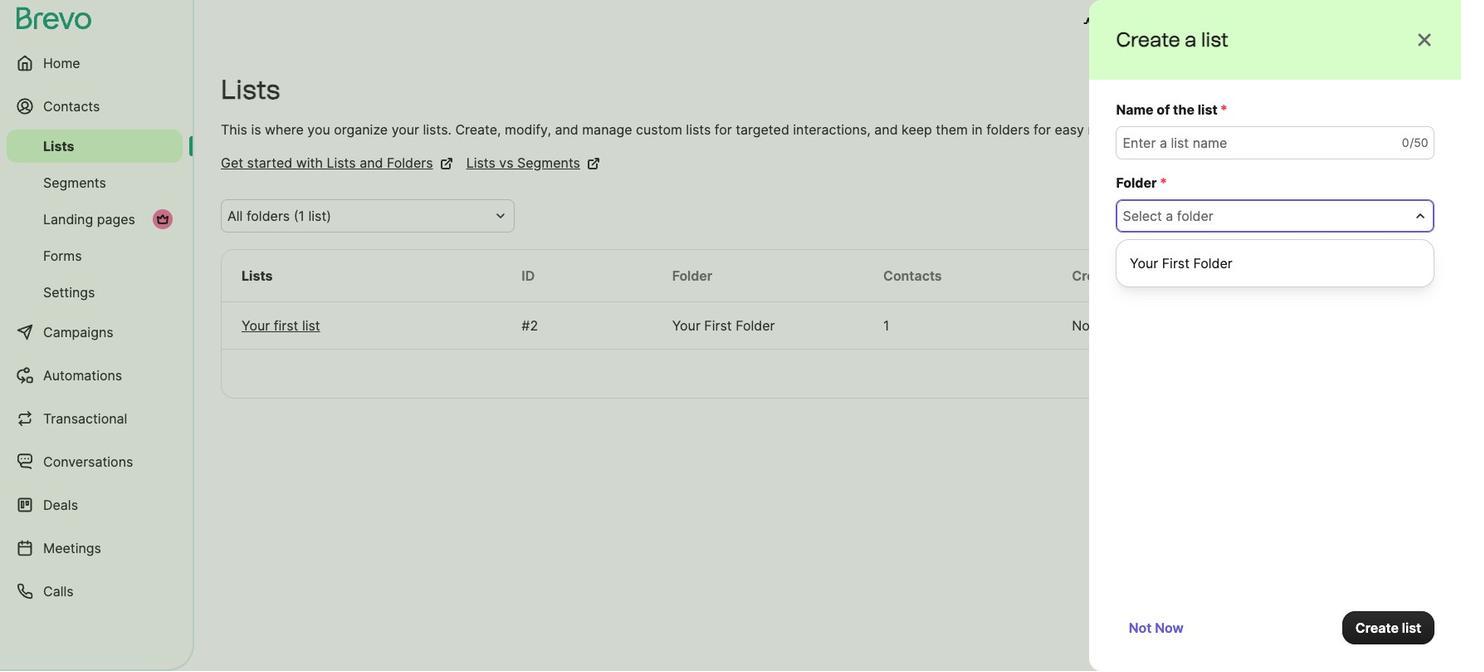 Task type: describe. For each thing, give the bounding box(es) containing it.
2023
[[1126, 317, 1159, 334]]

folder
[[1177, 208, 1214, 224]]

transactional
[[43, 410, 127, 427]]

with
[[296, 155, 323, 171]]

get started with lists and folders
[[221, 155, 433, 171]]

you
[[308, 121, 330, 138]]

all folders (1 list) button
[[221, 199, 515, 233]]

select
[[1123, 208, 1162, 224]]

0
[[1403, 135, 1410, 150]]

2 for from the left
[[1034, 121, 1052, 138]]

campaigns
[[43, 324, 113, 341]]

#
[[522, 317, 530, 334]]

and inside button
[[1148, 15, 1172, 32]]

lists
[[686, 121, 711, 138]]

8:32
[[1179, 317, 1207, 334]]

settings
[[43, 284, 95, 301]]

deals
[[43, 497, 78, 513]]

custom
[[636, 121, 683, 138]]

where
[[265, 121, 304, 138]]

vs
[[499, 155, 514, 171]]

Enter a list name text field
[[1116, 126, 1435, 159]]

usage and plan button
[[1070, 7, 1216, 40]]

conversations
[[43, 454, 133, 470]]

name of the list *
[[1116, 101, 1229, 118]]

a for create
[[1185, 27, 1197, 52]]

folders inside popup button
[[247, 208, 290, 224]]

navigation.
[[1089, 121, 1157, 138]]

0 vertical spatial contacts
[[43, 98, 100, 115]]

/
[[1410, 135, 1414, 150]]

plan
[[1175, 15, 1203, 32]]

settings link
[[7, 276, 183, 309]]

first
[[274, 317, 299, 334]]

all
[[228, 208, 243, 224]]

2 horizontal spatial your
[[1131, 255, 1159, 272]]

all folders (1 list)
[[228, 208, 331, 224]]

now
[[1156, 620, 1185, 636]]

landing pages link
[[7, 203, 183, 236]]

your first list link
[[242, 316, 482, 336]]

meetings link
[[7, 528, 183, 568]]

get started with lists and folders link
[[221, 153, 453, 173]]

modify,
[[505, 121, 551, 138]]

easy
[[1055, 121, 1085, 138]]

lists up the your first list
[[242, 267, 273, 284]]

organize
[[334, 121, 388, 138]]

segments inside segments link
[[43, 174, 106, 191]]

in
[[972, 121, 983, 138]]

this
[[221, 121, 247, 138]]

name
[[1116, 101, 1154, 118]]

targeted
[[736, 121, 790, 138]]

0 horizontal spatial *
[[1161, 174, 1168, 191]]

not now
[[1130, 620, 1185, 636]]

and left keep at the top
[[875, 121, 898, 138]]

manage
[[582, 121, 633, 138]]

0 vertical spatial your first folder
[[1131, 255, 1233, 272]]

50
[[1414, 135, 1429, 150]]

at
[[1163, 317, 1175, 334]]

your first list
[[242, 317, 320, 334]]

conversations link
[[7, 442, 183, 482]]

0 vertical spatial folders
[[987, 121, 1030, 138]]

automations link
[[7, 356, 183, 395]]

meetings
[[43, 540, 101, 557]]

1
[[884, 317, 890, 334]]

create for create list
[[1356, 620, 1400, 636]]

left___rvooi image
[[156, 213, 169, 226]]

nov.
[[1073, 317, 1101, 334]]

not now button
[[1116, 611, 1198, 645]]

id
[[522, 267, 535, 284]]

create,
[[456, 121, 501, 138]]

your
[[392, 121, 420, 138]]

transactional link
[[7, 399, 183, 439]]

landing
[[43, 211, 93, 228]]

list)
[[309, 208, 331, 224]]

lists.
[[423, 121, 452, 138]]

campaigns link
[[7, 312, 183, 352]]

creation
[[1073, 267, 1128, 284]]

started
[[247, 155, 293, 171]]

interactions,
[[794, 121, 871, 138]]

home
[[43, 55, 80, 71]]

lists up the is
[[221, 74, 280, 105]]

lists vs segments link
[[467, 153, 601, 173]]



Task type: locate. For each thing, give the bounding box(es) containing it.
and
[[1148, 15, 1172, 32], [555, 121, 579, 138], [875, 121, 898, 138], [360, 155, 383, 171]]

folders right in
[[987, 121, 1030, 138]]

segments up landing
[[43, 174, 106, 191]]

usage and plan
[[1104, 15, 1203, 32]]

a
[[1185, 27, 1197, 52], [1166, 208, 1174, 224]]

not
[[1130, 620, 1153, 636]]

segments
[[518, 155, 581, 171], [43, 174, 106, 191]]

1 vertical spatial contacts
[[884, 267, 942, 284]]

0 vertical spatial create
[[1116, 27, 1181, 52]]

list inside create list button
[[1403, 620, 1422, 636]]

1 horizontal spatial folders
[[987, 121, 1030, 138]]

0 horizontal spatial your
[[242, 317, 270, 334]]

contacts up 1
[[884, 267, 942, 284]]

1 horizontal spatial a
[[1185, 27, 1197, 52]]

create list button
[[1343, 611, 1435, 645]]

home link
[[7, 43, 183, 83]]

0 horizontal spatial your first folder
[[673, 317, 775, 334]]

segments link
[[7, 166, 183, 199]]

1 horizontal spatial first
[[1163, 255, 1190, 272]]

0 vertical spatial segments
[[518, 155, 581, 171]]

date
[[1131, 267, 1160, 284]]

this is where you organize your lists. create, modify, and manage custom lists for targeted interactions, and keep them in folders for easy navigation.
[[221, 121, 1157, 138]]

contacts down home
[[43, 98, 100, 115]]

select a folder
[[1123, 208, 1214, 224]]

0 vertical spatial a
[[1185, 27, 1197, 52]]

contacts
[[43, 98, 100, 115], [884, 267, 942, 284]]

the
[[1173, 101, 1195, 118]]

usage
[[1104, 15, 1145, 32]]

keep
[[902, 121, 933, 138]]

your
[[1131, 255, 1159, 272], [242, 317, 270, 334], [673, 317, 701, 334]]

pages
[[97, 211, 135, 228]]

1 for from the left
[[715, 121, 732, 138]]

automations
[[43, 367, 122, 384]]

lists
[[221, 74, 280, 105], [43, 138, 74, 155], [327, 155, 356, 171], [467, 155, 496, 171], [242, 267, 273, 284]]

1 horizontal spatial *
[[1221, 101, 1229, 118]]

0 horizontal spatial folders
[[247, 208, 290, 224]]

segments down modify,
[[518, 155, 581, 171]]

2
[[530, 317, 538, 334]]

folders left (1
[[247, 208, 290, 224]]

nov. 14, 2023 at 8:32 am
[[1073, 317, 1232, 334]]

deals link
[[7, 485, 183, 525]]

forms link
[[7, 239, 183, 272]]

lists right with
[[327, 155, 356, 171]]

lists left vs
[[467, 155, 496, 171]]

0 horizontal spatial contacts
[[43, 98, 100, 115]]

for left easy
[[1034, 121, 1052, 138]]

segments inside lists vs segments link
[[518, 155, 581, 171]]

1 vertical spatial create
[[1356, 620, 1400, 636]]

your first folder
[[1131, 255, 1233, 272], [673, 317, 775, 334]]

1 vertical spatial first
[[705, 317, 732, 334]]

of
[[1157, 101, 1170, 118]]

lists up segments link
[[43, 138, 74, 155]]

* right the
[[1221, 101, 1229, 118]]

1 horizontal spatial your first folder
[[1131, 255, 1233, 272]]

create list
[[1356, 620, 1422, 636]]

folder *
[[1116, 174, 1168, 191]]

a right usage
[[1185, 27, 1197, 52]]

lists vs segments
[[467, 155, 581, 171]]

is
[[251, 121, 261, 138]]

0 horizontal spatial create
[[1116, 27, 1181, 52]]

0 horizontal spatial for
[[715, 121, 732, 138]]

for right lists
[[715, 121, 732, 138]]

create for create a list
[[1116, 27, 1181, 52]]

(1
[[294, 208, 305, 224]]

and left plan
[[1148, 15, 1172, 32]]

1 vertical spatial segments
[[43, 174, 106, 191]]

1 horizontal spatial segments
[[518, 155, 581, 171]]

folder inside create a list dialog
[[1116, 174, 1157, 191]]

and right modify,
[[555, 121, 579, 138]]

calls
[[43, 583, 74, 600]]

a inside 'popup button'
[[1166, 208, 1174, 224]]

1 horizontal spatial create
[[1356, 620, 1400, 636]]

0 vertical spatial *
[[1221, 101, 1229, 118]]

lists link
[[7, 130, 183, 163]]

folder
[[1116, 174, 1157, 191], [1194, 255, 1233, 272], [673, 267, 713, 284], [736, 317, 775, 334]]

a for select
[[1166, 208, 1174, 224]]

am
[[1211, 317, 1232, 334]]

# 2
[[522, 317, 538, 334]]

0 horizontal spatial a
[[1166, 208, 1174, 224]]

creation date
[[1073, 267, 1160, 284]]

14,
[[1105, 317, 1123, 334]]

Search a list name or ID search field
[[1225, 199, 1435, 233]]

first
[[1163, 255, 1190, 272], [705, 317, 732, 334]]

0 / 50
[[1403, 135, 1429, 150]]

0 horizontal spatial first
[[705, 317, 732, 334]]

create
[[1116, 27, 1181, 52], [1356, 620, 1400, 636]]

folders
[[387, 155, 433, 171]]

them
[[936, 121, 969, 138]]

create a list
[[1116, 27, 1229, 52]]

1 vertical spatial your first folder
[[673, 317, 775, 334]]

None field
[[228, 206, 488, 226], [1123, 206, 1409, 226], [228, 206, 488, 226], [1123, 206, 1409, 226]]

get
[[221, 155, 243, 171]]

create a list dialog
[[1090, 0, 1462, 671]]

list inside your first list link
[[302, 317, 320, 334]]

calls link
[[7, 571, 183, 611]]

0 vertical spatial first
[[1163, 255, 1190, 272]]

1 vertical spatial *
[[1161, 174, 1168, 191]]

1 vertical spatial folders
[[247, 208, 290, 224]]

landing pages
[[43, 211, 135, 228]]

select a folder button
[[1116, 199, 1435, 233]]

a left folder
[[1166, 208, 1174, 224]]

for
[[715, 121, 732, 138], [1034, 121, 1052, 138]]

and down organize
[[360, 155, 383, 171]]

1 horizontal spatial for
[[1034, 121, 1052, 138]]

0 horizontal spatial segments
[[43, 174, 106, 191]]

contacts link
[[7, 86, 183, 126]]

folders
[[987, 121, 1030, 138], [247, 208, 290, 224]]

create inside button
[[1356, 620, 1400, 636]]

1 vertical spatial a
[[1166, 208, 1174, 224]]

forms
[[43, 248, 82, 264]]

* up select a folder
[[1161, 174, 1168, 191]]

1 horizontal spatial contacts
[[884, 267, 942, 284]]

1 horizontal spatial your
[[673, 317, 701, 334]]

list
[[1202, 27, 1229, 52], [1198, 101, 1218, 118], [302, 317, 320, 334], [1403, 620, 1422, 636]]



Task type: vqa. For each thing, say whether or not it's contained in the screenshot.
the where
yes



